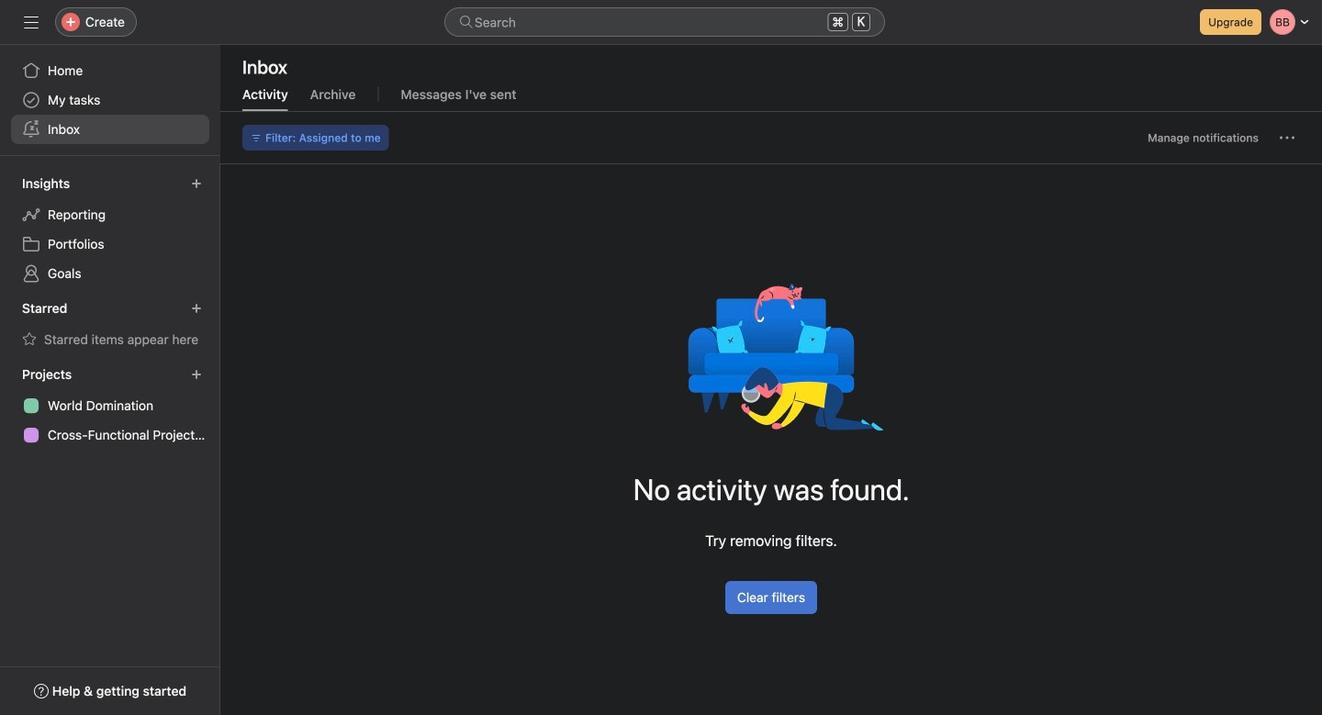 Task type: locate. For each thing, give the bounding box(es) containing it.
more actions image
[[1280, 130, 1295, 145]]

None field
[[445, 7, 885, 37]]

global element
[[0, 45, 220, 155]]

new insights image
[[191, 178, 202, 189]]

starred element
[[0, 292, 220, 358]]



Task type: vqa. For each thing, say whether or not it's contained in the screenshot.
Global ELEMENT
yes



Task type: describe. For each thing, give the bounding box(es) containing it.
hide sidebar image
[[24, 15, 39, 29]]

insights element
[[0, 167, 220, 292]]

new project or portfolio image
[[191, 369, 202, 380]]

projects element
[[0, 358, 220, 454]]

Search tasks, projects, and more text field
[[445, 7, 885, 37]]

add items to starred image
[[191, 303, 202, 314]]



